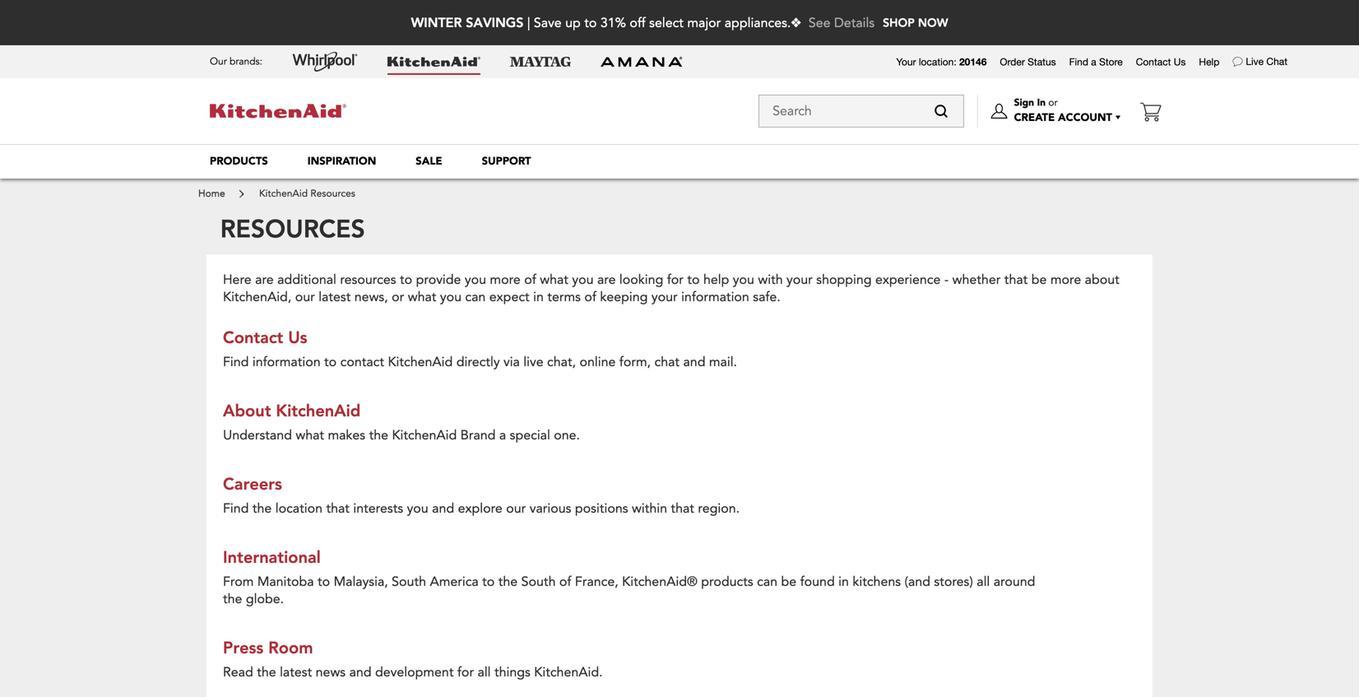 Task type: locate. For each thing, give the bounding box(es) containing it.
2 horizontal spatial and
[[684, 353, 706, 371]]

that right whether
[[1005, 271, 1028, 289]]

0 vertical spatial can
[[465, 288, 486, 306]]

whirlpool image
[[292, 52, 358, 72]]

can
[[465, 288, 486, 306], [757, 573, 778, 591]]

inspiration element
[[308, 154, 376, 169]]

0 horizontal spatial kitchenaid image
[[210, 104, 347, 118]]

0 horizontal spatial that
[[326, 500, 350, 518]]

information inside 'here are additional resources to provide you more of what you are looking for to help you with your shopping experience - whether that be more about kitchenaid, our latest news, or what you can expect in terms of keeping your information safe.'
[[682, 288, 750, 306]]

interests
[[353, 500, 403, 518]]

your right 'keeping'
[[652, 288, 678, 306]]

here are additional resources to provide you more of what you are looking for to help you with your shopping experience - whether that be more about kitchenaid, our latest news, or what you can expect in terms of keeping your information safe.
[[223, 271, 1120, 306]]

found
[[801, 573, 835, 591]]

products
[[702, 573, 754, 591]]

for left things
[[458, 663, 474, 681]]

1 vertical spatial find
[[223, 353, 249, 371]]

additional
[[278, 271, 337, 289]]

location
[[276, 500, 323, 518]]

of right terms
[[585, 288, 597, 306]]

0 horizontal spatial a
[[500, 426, 506, 444]]

find left store on the right top
[[1070, 56, 1089, 67]]

kitchenaid image down brands:
[[210, 104, 347, 118]]

up
[[566, 14, 581, 32]]

1 vertical spatial us
[[288, 326, 307, 348]]

one.
[[554, 426, 580, 444]]

the right makes
[[369, 426, 389, 444]]

resources
[[340, 271, 396, 289]]

you
[[465, 271, 486, 289], [572, 271, 594, 289], [733, 271, 755, 289], [440, 288, 462, 306], [407, 500, 429, 518]]

major
[[688, 14, 721, 32]]

a right brand
[[500, 426, 506, 444]]

and right chat on the bottom
[[684, 353, 706, 371]]

kitchens
[[853, 573, 901, 591]]

kitchenaid inside contact us find information to contact kitchenaid directly via live chat, online form, chat and mail.
[[388, 353, 453, 371]]

1 vertical spatial all
[[478, 663, 491, 681]]

1 vertical spatial and
[[432, 500, 454, 518]]

2 horizontal spatial of
[[585, 288, 597, 306]]

1 vertical spatial contact
[[223, 326, 283, 348]]

and right news at the bottom left of the page
[[349, 663, 372, 681]]

via
[[504, 353, 520, 371]]

0 horizontal spatial of
[[525, 271, 537, 289]]

see
[[809, 14, 831, 32]]

the down press room link
[[257, 663, 276, 681]]

all inside international from manitoba to malaysia, south america to the south of france, kitchenaid® products can be found in kitchens (and stores) all around the globe.
[[977, 573, 990, 591]]

what
[[540, 271, 569, 289], [408, 288, 437, 306], [296, 426, 324, 444]]

1 vertical spatial our
[[506, 500, 526, 518]]

to right america
[[482, 573, 495, 591]]

stores)
[[935, 573, 974, 591]]

find down careers link
[[223, 500, 249, 518]]

kitchenaid left directly on the bottom left of page
[[388, 353, 453, 371]]

sign in or create account
[[1015, 96, 1113, 125]]

press room link
[[223, 637, 313, 658]]

0 vertical spatial information
[[682, 288, 750, 306]]

press
[[223, 637, 264, 658]]

1 horizontal spatial all
[[977, 573, 990, 591]]

0 horizontal spatial can
[[465, 288, 486, 306]]

of left france,
[[560, 573, 572, 591]]

1 vertical spatial in
[[839, 573, 849, 591]]

you right provide
[[465, 271, 486, 289]]

contact us link down kitchenaid,
[[223, 326, 307, 348]]

what right expect at the left
[[540, 271, 569, 289]]

can inside 'here are additional resources to provide you more of what you are looking for to help you with your shopping experience - whether that be more about kitchenaid, our latest news, or what you can expect in terms of keeping your information safe.'
[[465, 288, 486, 306]]

1 vertical spatial or
[[392, 288, 404, 306]]

find a store link
[[1070, 55, 1123, 68]]

1 horizontal spatial south
[[522, 573, 556, 591]]

0 horizontal spatial are
[[255, 271, 274, 289]]

1 horizontal spatial be
[[1032, 271, 1047, 289]]

1 horizontal spatial a
[[1092, 56, 1097, 67]]

appliances.❖
[[725, 14, 802, 32]]

and left explore
[[432, 500, 454, 518]]

0 vertical spatial in
[[534, 288, 544, 306]]

1 horizontal spatial and
[[432, 500, 454, 518]]

0 horizontal spatial our
[[295, 288, 315, 306]]

room
[[268, 637, 313, 658]]

of inside international from manitoba to malaysia, south america to the south of france, kitchenaid® products can be found in kitchens (and stores) all around the globe.
[[560, 573, 572, 591]]

0 horizontal spatial for
[[458, 663, 474, 681]]

kitchenaid image down the winter
[[388, 57, 481, 67]]

1 vertical spatial can
[[757, 573, 778, 591]]

0 horizontal spatial what
[[296, 426, 324, 444]]

1 vertical spatial information
[[253, 353, 321, 371]]

all inside press room read the latest news and development for all things kitchenaid.
[[478, 663, 491, 681]]

to left help
[[688, 271, 700, 289]]

chat
[[655, 353, 680, 371]]

in left terms
[[534, 288, 544, 306]]

your location: 20146
[[897, 56, 987, 67]]

1 vertical spatial kitchenaid image
[[210, 104, 347, 118]]

contact us link left the help
[[1137, 55, 1186, 68]]

are right here
[[255, 271, 274, 289]]

2 vertical spatial find
[[223, 500, 249, 518]]

for inside press room read the latest news and development for all things kitchenaid.
[[458, 663, 474, 681]]

can right products
[[757, 573, 778, 591]]

latest down room
[[280, 663, 312, 681]]

contact
[[1137, 56, 1172, 67], [223, 326, 283, 348]]

0 vertical spatial and
[[684, 353, 706, 371]]

1 horizontal spatial or
[[1049, 96, 1058, 109]]

1 vertical spatial latest
[[280, 663, 312, 681]]

all left things
[[478, 663, 491, 681]]

0 vertical spatial a
[[1092, 56, 1097, 67]]

1 horizontal spatial your
[[787, 271, 813, 289]]

region.
[[698, 500, 740, 518]]

latest left news,
[[319, 288, 351, 306]]

0 vertical spatial be
[[1032, 271, 1047, 289]]

0 vertical spatial latest
[[319, 288, 351, 306]]

to
[[585, 14, 597, 32], [400, 271, 413, 289], [688, 271, 700, 289], [324, 353, 337, 371], [318, 573, 330, 591], [482, 573, 495, 591]]

1 horizontal spatial us
[[1174, 56, 1186, 67]]

a inside about kitchenaid understand what makes the kitchenaid brand a special one.
[[500, 426, 506, 444]]

the down careers link
[[253, 500, 272, 518]]

Search search field
[[759, 95, 965, 128]]

0 horizontal spatial more
[[490, 271, 521, 289]]

amana image
[[601, 56, 683, 67]]

menu containing products
[[190, 144, 1170, 179]]

0 horizontal spatial or
[[392, 288, 404, 306]]

0 vertical spatial contact us link
[[1137, 55, 1186, 68]]

in right found
[[839, 573, 849, 591]]

for
[[667, 271, 684, 289], [458, 663, 474, 681]]

sign
[[1015, 96, 1035, 109]]

development
[[375, 663, 454, 681]]

1 vertical spatial for
[[458, 663, 474, 681]]

that inside 'here are additional resources to provide you more of what you are looking for to help you with your shopping experience - whether that be more about kitchenaid, our latest news, or what you can expect in terms of keeping your information safe.'
[[1005, 271, 1028, 289]]

about
[[1085, 271, 1120, 289]]

your
[[787, 271, 813, 289], [652, 288, 678, 306]]

help
[[1200, 56, 1220, 67]]

find inside careers find the location that interests you and explore our various positions within that region.
[[223, 500, 249, 518]]

0 horizontal spatial in
[[534, 288, 544, 306]]

what down about kitchenaid link
[[296, 426, 324, 444]]

contact inside contact us find information to contact kitchenaid directly via live chat, online form, chat and mail.
[[223, 326, 283, 348]]

our inside 'here are additional resources to provide you more of what you are looking for to help you with your shopping experience - whether that be more about kitchenaid, our latest news, or what you can expect in terms of keeping your information safe.'
[[295, 288, 315, 306]]

help link
[[1200, 55, 1220, 68]]

1 horizontal spatial information
[[682, 288, 750, 306]]

that right location
[[326, 500, 350, 518]]

0 horizontal spatial be
[[782, 573, 797, 591]]

a inside find a store link
[[1092, 56, 1097, 67]]

a left store on the right top
[[1092, 56, 1097, 67]]

south
[[392, 573, 426, 591], [522, 573, 556, 591]]

0 horizontal spatial and
[[349, 663, 372, 681]]

information left safe.
[[682, 288, 750, 306]]

1 horizontal spatial our
[[506, 500, 526, 518]]

directly
[[457, 353, 500, 371]]

0 vertical spatial find
[[1070, 56, 1089, 67]]

1 horizontal spatial more
[[1051, 271, 1082, 289]]

or right news,
[[392, 288, 404, 306]]

inspiration
[[308, 154, 376, 169]]

1 horizontal spatial of
[[560, 573, 572, 591]]

or inside sign in or create account
[[1049, 96, 1058, 109]]

contact us
[[1137, 56, 1186, 67]]

more left terms
[[490, 271, 521, 289]]

help
[[704, 271, 730, 289]]

1 vertical spatial contact us link
[[223, 326, 307, 348]]

us left the help
[[1174, 56, 1186, 67]]

to right up
[[585, 14, 597, 32]]

to inside contact us find information to contact kitchenaid directly via live chat, online form, chat and mail.
[[324, 353, 337, 371]]

for right looking
[[667, 271, 684, 289]]

home
[[198, 187, 225, 200]]

location:
[[919, 56, 957, 67]]

1 horizontal spatial latest
[[319, 288, 351, 306]]

0 horizontal spatial your
[[652, 288, 678, 306]]

you right interests
[[407, 500, 429, 518]]

to inside winter savings | save up to 31% off select major appliances.❖ see details shop now
[[585, 14, 597, 32]]

in
[[534, 288, 544, 306], [839, 573, 849, 591]]

0 vertical spatial all
[[977, 573, 990, 591]]

maytag image
[[510, 57, 571, 67]]

or right in
[[1049, 96, 1058, 109]]

-
[[945, 271, 949, 289]]

kitchenaid resources
[[259, 187, 356, 200]]

1 horizontal spatial contact
[[1137, 56, 1172, 67]]

be right whether
[[1032, 271, 1047, 289]]

to left contact
[[324, 353, 337, 371]]

our left various
[[506, 500, 526, 518]]

contact right store on the right top
[[1137, 56, 1172, 67]]

0 vertical spatial us
[[1174, 56, 1186, 67]]

all right stores)
[[977, 573, 990, 591]]

0 vertical spatial contact
[[1137, 56, 1172, 67]]

international
[[223, 546, 321, 567]]

that right within
[[671, 500, 695, 518]]

1 south from the left
[[392, 573, 426, 591]]

1 horizontal spatial contact us link
[[1137, 55, 1186, 68]]

be left found
[[782, 573, 797, 591]]

0 horizontal spatial us
[[288, 326, 307, 348]]

contact us link
[[1137, 55, 1186, 68], [223, 326, 307, 348]]

what inside about kitchenaid understand what makes the kitchenaid brand a special one.
[[296, 426, 324, 444]]

1 vertical spatial be
[[782, 573, 797, 591]]

contact down kitchenaid,
[[223, 326, 283, 348]]

1 vertical spatial a
[[500, 426, 506, 444]]

menu
[[190, 144, 1170, 179]]

what right news,
[[408, 288, 437, 306]]

south left france,
[[522, 573, 556, 591]]

find
[[1070, 56, 1089, 67], [223, 353, 249, 371], [223, 500, 249, 518]]

you left with
[[733, 271, 755, 289]]

careers
[[223, 473, 282, 494]]

1 horizontal spatial in
[[839, 573, 849, 591]]

latest inside 'here are additional resources to provide you more of what you are looking for to help you with your shopping experience - whether that be more about kitchenaid, our latest news, or what you can expect in terms of keeping your information safe.'
[[319, 288, 351, 306]]

1 horizontal spatial are
[[598, 271, 616, 289]]

create
[[1015, 110, 1055, 125]]

0 horizontal spatial latest
[[280, 663, 312, 681]]

2 vertical spatial and
[[349, 663, 372, 681]]

1 horizontal spatial kitchenaid image
[[388, 57, 481, 67]]

find up about
[[223, 353, 249, 371]]

us down kitchenaid,
[[288, 326, 307, 348]]

safe.
[[753, 288, 781, 306]]

0 vertical spatial our
[[295, 288, 315, 306]]

more left about
[[1051, 271, 1082, 289]]

more
[[490, 271, 521, 289], [1051, 271, 1082, 289]]

the
[[369, 426, 389, 444], [253, 500, 272, 518], [499, 573, 518, 591], [223, 590, 242, 608], [257, 663, 276, 681]]

products
[[210, 154, 268, 169]]

our brands:
[[210, 55, 263, 68]]

0 horizontal spatial south
[[392, 573, 426, 591]]

are
[[255, 271, 274, 289], [598, 271, 616, 289]]

1 horizontal spatial for
[[667, 271, 684, 289]]

of left terms
[[525, 271, 537, 289]]

kitchenaid
[[259, 187, 308, 200], [388, 353, 453, 371], [276, 400, 361, 421], [392, 426, 457, 444]]

south left america
[[392, 573, 426, 591]]

your right with
[[787, 271, 813, 289]]

you left expect at the left
[[440, 288, 462, 306]]

0 vertical spatial for
[[667, 271, 684, 289]]

0 vertical spatial or
[[1049, 96, 1058, 109]]

|
[[528, 14, 530, 32]]

are left looking
[[598, 271, 616, 289]]

2 horizontal spatial that
[[1005, 271, 1028, 289]]

manitoba
[[257, 573, 314, 591]]

can left expect at the left
[[465, 288, 486, 306]]

form,
[[620, 353, 651, 371]]

information up about kitchenaid link
[[253, 353, 321, 371]]

about kitchenaid link
[[223, 400, 361, 421]]

in inside international from manitoba to malaysia, south america to the south of france, kitchenaid® products can be found in kitchens (and stores) all around the globe.
[[839, 573, 849, 591]]

1 horizontal spatial can
[[757, 573, 778, 591]]

kitchenaid image
[[388, 57, 481, 67], [210, 104, 347, 118]]

positions
[[575, 500, 629, 518]]

savings
[[466, 14, 524, 31]]

0 horizontal spatial contact
[[223, 326, 283, 348]]

0 horizontal spatial all
[[478, 663, 491, 681]]

our right kitchenaid,
[[295, 288, 315, 306]]

us inside contact us find information to contact kitchenaid directly via live chat, online form, chat and mail.
[[288, 326, 307, 348]]

0 horizontal spatial information
[[253, 353, 321, 371]]



Task type: vqa. For each thing, say whether or not it's contained in the screenshot.
find a store
yes



Task type: describe. For each thing, give the bounding box(es) containing it.
around
[[994, 573, 1036, 591]]

chat,
[[547, 353, 576, 371]]

news,
[[355, 288, 388, 306]]

be inside 'here are additional resources to provide you more of what you are looking for to help you with your shopping experience - whether that be more about kitchenaid, our latest news, or what you can expect in terms of keeping your information safe.'
[[1032, 271, 1047, 289]]

1 horizontal spatial that
[[671, 500, 695, 518]]

resources
[[198, 212, 365, 244]]

order
[[1000, 56, 1025, 67]]

to left provide
[[400, 271, 413, 289]]

1 more from the left
[[490, 271, 521, 289]]

provide
[[416, 271, 461, 289]]

special
[[510, 426, 551, 444]]

live
[[1246, 56, 1264, 67]]

order status link
[[1000, 55, 1057, 68]]

contact us find information to contact kitchenaid directly via live chat, online form, chat and mail.
[[223, 326, 738, 371]]

support
[[482, 154, 531, 169]]

here
[[223, 271, 252, 289]]

terms
[[548, 288, 581, 306]]

order status
[[1000, 56, 1057, 67]]

live chat button
[[1246, 55, 1288, 68]]

status
[[1028, 56, 1057, 67]]

contact for contact us
[[1137, 56, 1172, 67]]

to left malaysia,
[[318, 573, 330, 591]]

2 are from the left
[[598, 271, 616, 289]]

kitchenaid.
[[534, 663, 603, 681]]

globe.
[[246, 590, 284, 608]]

be inside international from manitoba to malaysia, south america to the south of france, kitchenaid® products can be found in kitchens (and stores) all around the globe.
[[782, 573, 797, 591]]

malaysia,
[[334, 573, 388, 591]]

contact for contact us find information to contact kitchenaid directly via live chat, online form, chat and mail.
[[223, 326, 283, 348]]

now
[[919, 15, 949, 30]]

see details link
[[809, 14, 875, 32]]

1 horizontal spatial what
[[408, 288, 437, 306]]

the inside careers find the location that interests you and explore our various positions within that region.
[[253, 500, 272, 518]]

us for contact us find information to contact kitchenaid directly via live chat, online form, chat and mail.
[[288, 326, 307, 348]]

press room read the latest news and development for all things kitchenaid.
[[223, 637, 603, 681]]

can inside international from manitoba to malaysia, south america to the south of france, kitchenaid® products can be found in kitchens (and stores) all around the globe.
[[757, 573, 778, 591]]

chat
[[1267, 56, 1288, 67]]

you left 'keeping'
[[572, 271, 594, 289]]

your
[[897, 56, 917, 67]]

expect
[[490, 288, 530, 306]]

live
[[524, 353, 544, 371]]

kitchenaid up resources
[[259, 187, 308, 200]]

france,
[[575, 573, 619, 591]]

save
[[534, 14, 562, 32]]

international link
[[223, 546, 321, 567]]

0 vertical spatial kitchenaid image
[[388, 57, 481, 67]]

(and
[[905, 573, 931, 591]]

our inside careers find the location that interests you and explore our various positions within that region.
[[506, 500, 526, 518]]

find a store
[[1070, 56, 1123, 67]]

select
[[650, 14, 684, 32]]

account
[[1059, 110, 1113, 125]]

america
[[430, 573, 479, 591]]

kitchenaid left brand
[[392, 426, 457, 444]]

read
[[223, 663, 253, 681]]

experience
[[876, 271, 941, 289]]

or inside 'here are additional resources to provide you more of what you are looking for to help you with your shopping experience - whether that be more about kitchenaid, our latest news, or what you can expect in terms of keeping your information safe.'
[[392, 288, 404, 306]]

find inside find a store link
[[1070, 56, 1089, 67]]

find inside contact us find information to contact kitchenaid directly via live chat, online form, chat and mail.
[[223, 353, 249, 371]]

kitchenaid,
[[223, 288, 292, 306]]

within
[[632, 500, 668, 518]]

the right america
[[499, 573, 518, 591]]

in
[[1038, 96, 1046, 109]]

international from manitoba to malaysia, south america to the south of france, kitchenaid® products can be found in kitchens (and stores) all around the globe.
[[223, 546, 1036, 608]]

2 horizontal spatial what
[[540, 271, 569, 289]]

and inside press room read the latest news and development for all things kitchenaid.
[[349, 663, 372, 681]]

details
[[835, 14, 875, 32]]

keeping
[[600, 288, 648, 306]]

shop now link
[[883, 2, 949, 44]]

whether
[[953, 271, 1001, 289]]

0 horizontal spatial contact us link
[[223, 326, 307, 348]]

kitchenaid up makes
[[276, 400, 361, 421]]

information inside contact us find information to contact kitchenaid directly via live chat, online form, chat and mail.
[[253, 353, 321, 371]]

20146
[[960, 56, 987, 67]]

the inside press room read the latest news and development for all things kitchenaid.
[[257, 663, 276, 681]]

kitchenaid®
[[622, 573, 698, 591]]

sale element
[[416, 154, 442, 169]]

products element
[[210, 154, 268, 169]]

latest inside press room read the latest news and development for all things kitchenaid.
[[280, 663, 312, 681]]

1 are from the left
[[255, 271, 274, 289]]

store
[[1100, 56, 1123, 67]]

in inside 'here are additional resources to provide you more of what you are looking for to help you with your shopping experience - whether that be more about kitchenaid, our latest news, or what you can expect in terms of keeping your information safe.'
[[534, 288, 544, 306]]

contact
[[340, 353, 384, 371]]

the inside about kitchenaid understand what makes the kitchenaid brand a special one.
[[369, 426, 389, 444]]

explore
[[458, 500, 503, 518]]

you inside careers find the location that interests you and explore our various positions within that region.
[[407, 500, 429, 518]]

for inside 'here are additional resources to provide you more of what you are looking for to help you with your shopping experience - whether that be more about kitchenaid, our latest news, or what you can expect in terms of keeping your information safe.'
[[667, 271, 684, 289]]

mail.
[[709, 353, 738, 371]]

careers find the location that interests you and explore our various positions within that region.
[[223, 473, 740, 518]]

2 south from the left
[[522, 573, 556, 591]]

news
[[316, 663, 346, 681]]

looking
[[620, 271, 664, 289]]

and inside contact us find information to contact kitchenaid directly via live chat, online form, chat and mail.
[[684, 353, 706, 371]]

resources
[[311, 187, 356, 200]]

sale
[[416, 154, 442, 169]]

online
[[580, 353, 616, 371]]

understand
[[223, 426, 292, 444]]

shopping
[[817, 271, 872, 289]]

and inside careers find the location that interests you and explore our various positions within that region.
[[432, 500, 454, 518]]

the left globe.
[[223, 590, 242, 608]]

our
[[210, 55, 227, 68]]

31%
[[601, 14, 626, 32]]

winter savings | save up to 31% off select major appliances.❖ see details shop now
[[411, 14, 949, 32]]

shop
[[883, 15, 915, 30]]

us for contact us
[[1174, 56, 1186, 67]]

winter
[[411, 14, 462, 31]]

support element
[[482, 154, 531, 169]]

various
[[530, 500, 572, 518]]

with
[[758, 271, 783, 289]]

from
[[223, 573, 254, 591]]

2 more from the left
[[1051, 271, 1082, 289]]

off
[[630, 14, 646, 32]]



